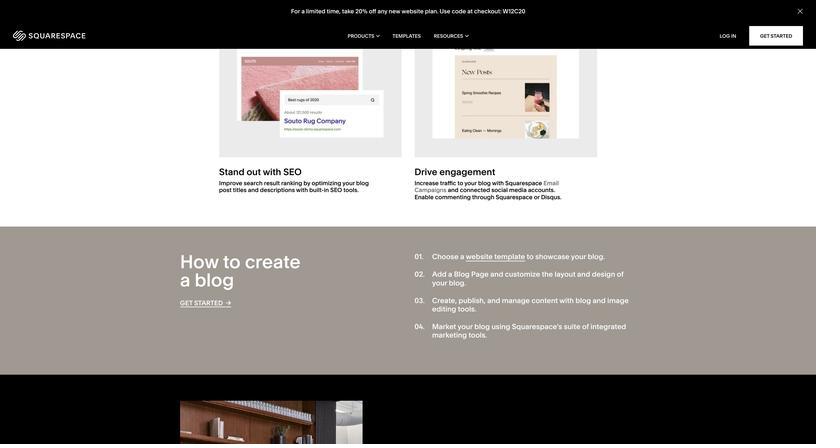 Task type: describe. For each thing, give the bounding box(es) containing it.
social
[[492, 187, 508, 194]]

create,
[[433, 297, 457, 305]]

a for for
[[301, 8, 305, 15]]

plan.
[[425, 8, 439, 15]]

enable
[[415, 194, 434, 201]]

started for get started →
[[194, 300, 223, 308]]

email campaigns
[[415, 180, 559, 194]]

media
[[510, 187, 527, 194]]

get for get started →
[[180, 300, 193, 308]]

of inside "market your blog using squarespace's suite of integrated marketing tools."
[[583, 323, 589, 332]]

and right page
[[491, 270, 504, 279]]

drive engagement
[[415, 167, 496, 178]]

descriptions
[[260, 187, 295, 194]]

optimizing
[[312, 180, 342, 187]]

a for choose
[[461, 253, 465, 262]]

integrated
[[591, 323, 627, 332]]

engagement
[[440, 167, 496, 178]]

showcase
[[536, 253, 570, 262]]

tools. inside "market your blog using squarespace's suite of integrated marketing tools."
[[469, 331, 488, 340]]

built-
[[310, 187, 324, 194]]

seo ui image
[[219, 21, 402, 158]]

and inside stand out with seo improve search result ranking by optimizing your blog post titles and descriptions with built-in seo tools.
[[248, 187, 259, 194]]

add
[[433, 270, 447, 279]]

templates
[[393, 33, 421, 39]]

templates link
[[393, 23, 421, 49]]

email
[[544, 180, 559, 187]]

any
[[378, 8, 388, 15]]

your inside stand out with seo improve search result ranking by optimizing your blog post titles and descriptions with built-in seo tools.
[[343, 180, 355, 187]]

take
[[342, 8, 354, 15]]

disqus.
[[542, 194, 562, 201]]

0 vertical spatial seo
[[284, 167, 302, 178]]

publish,
[[459, 297, 486, 305]]

blog. inside add a blog page and customize the layout and design of your blog.
[[449, 279, 466, 288]]

customize
[[505, 270, 541, 279]]

or
[[534, 194, 540, 201]]

page
[[472, 270, 489, 279]]

products button
[[348, 23, 380, 49]]

manage
[[502, 297, 530, 305]]

increase
[[415, 180, 439, 187]]

traffic
[[440, 180, 457, 187]]

new
[[389, 8, 401, 15]]

search
[[244, 180, 263, 187]]

squarespace's
[[512, 323, 563, 332]]

email campaigns link
[[415, 180, 559, 194]]

get started →
[[180, 299, 231, 308]]

at
[[468, 8, 473, 15]]

market
[[433, 323, 457, 332]]

squarespace inside and connected social media accounts. enable commenting through squarespace or disqus.
[[496, 194, 533, 201]]

and right the layout
[[578, 270, 591, 279]]

blog inside stand out with seo improve search result ranking by optimizing your blog post titles and descriptions with built-in seo tools.
[[356, 180, 369, 187]]

content
[[532, 297, 558, 305]]

by
[[304, 180, 311, 187]]

website template link
[[466, 253, 525, 262]]

increase traffic to your blog with squarespace
[[415, 180, 544, 187]]

get for get started
[[761, 33, 770, 39]]

time,
[[327, 8, 341, 15]]

0 vertical spatial squarespace
[[506, 180, 543, 187]]

in
[[732, 33, 737, 39]]

blog inside how to create a blog
[[195, 269, 234, 292]]

customer care advisors. image
[[180, 401, 363, 445]]

log
[[720, 33, 731, 39]]

drive
[[415, 167, 438, 178]]

1 horizontal spatial website
[[466, 253, 493, 262]]

choose
[[433, 253, 459, 262]]

a inside how to create a blog
[[180, 269, 191, 292]]

blog
[[454, 270, 470, 279]]

1 horizontal spatial blog.
[[588, 253, 606, 262]]

get started link
[[750, 26, 804, 46]]

of inside add a blog page and customize the layout and design of your blog.
[[617, 270, 624, 279]]

suite
[[564, 323, 581, 332]]

add a blog page and customize the layout and design of your blog.
[[433, 270, 624, 288]]

commenting
[[435, 194, 471, 201]]

w12c20
[[503, 8, 526, 15]]

stand
[[219, 167, 245, 178]]

resources
[[434, 33, 464, 39]]

your down "engagement"
[[465, 180, 477, 187]]

blog inside "market your blog using squarespace's suite of integrated marketing tools."
[[475, 323, 490, 332]]

image
[[608, 297, 629, 305]]

resources button
[[434, 23, 469, 49]]

post
[[219, 187, 232, 194]]



Task type: locate. For each thing, give the bounding box(es) containing it.
and left image
[[593, 297, 606, 305]]

started inside get started link
[[771, 33, 793, 39]]

and
[[248, 187, 259, 194], [448, 187, 459, 194], [491, 270, 504, 279], [578, 270, 591, 279], [488, 297, 501, 305], [593, 297, 606, 305]]

squarespace logo link
[[13, 31, 171, 41]]

how
[[180, 251, 219, 273]]

to inside how to create a blog
[[223, 251, 241, 273]]

a right add
[[449, 270, 453, 279]]

log             in link
[[720, 33, 737, 39]]

market your blog using squarespace's suite of integrated marketing tools.
[[433, 323, 627, 340]]

0 vertical spatial of
[[617, 270, 624, 279]]

a
[[301, 8, 305, 15], [461, 253, 465, 262], [180, 269, 191, 292], [449, 270, 453, 279]]

1 vertical spatial tools.
[[458, 305, 477, 314]]

out
[[247, 167, 261, 178]]

a inside add a blog page and customize the layout and design of your blog.
[[449, 270, 453, 279]]

seo right in
[[331, 187, 342, 194]]

get inside get started →
[[180, 300, 193, 308]]

tools.
[[344, 187, 359, 194], [458, 305, 477, 314], [469, 331, 488, 340]]

0 vertical spatial tools.
[[344, 187, 359, 194]]

→
[[226, 299, 231, 307]]

website up page
[[466, 253, 493, 262]]

1 horizontal spatial get
[[761, 33, 770, 39]]

and right publish,
[[488, 297, 501, 305]]

the
[[542, 270, 553, 279]]

ranking
[[281, 180, 302, 187]]

0 horizontal spatial started
[[194, 300, 223, 308]]

your inside "market your blog using squarespace's suite of integrated marketing tools."
[[458, 323, 473, 332]]

0 horizontal spatial website
[[402, 8, 424, 15]]

tools. left using
[[469, 331, 488, 340]]

create
[[245, 251, 301, 273]]

of right suite
[[583, 323, 589, 332]]

and down "drive engagement"
[[448, 187, 459, 194]]

your right market
[[458, 323, 473, 332]]

tools. right in
[[344, 187, 359, 194]]

0 horizontal spatial to
[[223, 251, 241, 273]]

started inside get started →
[[194, 300, 223, 308]]

a for add
[[449, 270, 453, 279]]

and inside and connected social media accounts. enable commenting through squarespace or disqus.
[[448, 187, 459, 194]]

using
[[492, 323, 511, 332]]

a up get started → at the left of the page
[[180, 269, 191, 292]]

your right optimizing
[[343, 180, 355, 187]]

with inside 'create, publish, and manage content with blog and image editing tools.'
[[560, 297, 574, 305]]

design
[[592, 270, 616, 279]]

2 vertical spatial tools.
[[469, 331, 488, 340]]

squarespace
[[506, 180, 543, 187], [496, 194, 533, 201]]

your inside add a blog page and customize the layout and design of your blog.
[[433, 279, 448, 288]]

1 horizontal spatial to
[[458, 180, 464, 187]]

layout
[[555, 270, 576, 279]]

through
[[473, 194, 495, 201]]

0 horizontal spatial get
[[180, 300, 193, 308]]

0 horizontal spatial of
[[583, 323, 589, 332]]

off
[[369, 8, 376, 15]]

blog. up design
[[588, 253, 606, 262]]

a right choose
[[461, 253, 465, 262]]

use
[[440, 8, 451, 15]]

seo
[[284, 167, 302, 178], [331, 187, 342, 194]]

blog
[[356, 180, 369, 187], [479, 180, 491, 187], [195, 269, 234, 292], [576, 297, 592, 305], [475, 323, 490, 332]]

blog.
[[588, 253, 606, 262], [449, 279, 466, 288]]

in
[[324, 187, 329, 194]]

to
[[458, 180, 464, 187], [223, 251, 241, 273], [527, 253, 534, 262]]

to up customize
[[527, 253, 534, 262]]

a right for
[[301, 8, 305, 15]]

checkout:
[[474, 8, 502, 15]]

squarespace left or
[[496, 194, 533, 201]]

and right the titles
[[248, 187, 259, 194]]

template
[[495, 253, 525, 262]]

choose a website template to showcase your blog.
[[433, 253, 606, 262]]

code
[[452, 8, 466, 15]]

for a limited time, take 20% off any new website plan. use code at checkout: w12c20
[[291, 8, 526, 15]]

to right how
[[223, 251, 241, 273]]

of
[[617, 270, 624, 279], [583, 323, 589, 332]]

tools. inside stand out with seo improve search result ranking by optimizing your blog post titles and descriptions with built-in seo tools.
[[344, 187, 359, 194]]

how to create a blog
[[180, 251, 301, 292]]

improve
[[219, 180, 243, 187]]

your up the layout
[[572, 253, 587, 262]]

with
[[263, 167, 281, 178], [492, 180, 504, 187], [296, 187, 308, 194], [560, 297, 574, 305]]

log             in
[[720, 33, 737, 39]]

0 vertical spatial get
[[761, 33, 770, 39]]

limited
[[306, 8, 325, 15]]

of right design
[[617, 270, 624, 279]]

1 vertical spatial get
[[180, 300, 193, 308]]

website
[[402, 8, 424, 15], [466, 253, 493, 262]]

0 vertical spatial blog.
[[588, 253, 606, 262]]

and connected social media accounts. enable commenting through squarespace or disqus.
[[415, 187, 562, 201]]

connected
[[460, 187, 490, 194]]

marketing
[[433, 331, 467, 340]]

started
[[771, 33, 793, 39], [194, 300, 223, 308]]

started for get started
[[771, 33, 793, 39]]

1 vertical spatial blog.
[[449, 279, 466, 288]]

1 vertical spatial started
[[194, 300, 223, 308]]

2 horizontal spatial to
[[527, 253, 534, 262]]

seo up ranking
[[284, 167, 302, 178]]

0 horizontal spatial blog.
[[449, 279, 466, 288]]

your
[[343, 180, 355, 187], [465, 180, 477, 187], [572, 253, 587, 262], [433, 279, 448, 288], [458, 323, 473, 332]]

get started
[[761, 33, 793, 39]]

your up create,
[[433, 279, 448, 288]]

squarespace logo image
[[13, 31, 85, 41]]

for
[[291, 8, 300, 15]]

blog inside 'create, publish, and manage content with blog and image editing tools.'
[[576, 297, 592, 305]]

products
[[348, 33, 375, 39]]

0 vertical spatial started
[[771, 33, 793, 39]]

stand out with seo improve search result ranking by optimizing your blog post titles and descriptions with built-in seo tools.
[[219, 167, 369, 194]]

1 vertical spatial squarespace
[[496, 194, 533, 201]]

1 horizontal spatial seo
[[331, 187, 342, 194]]

accounts.
[[528, 187, 556, 194]]

squarespace up or
[[506, 180, 543, 187]]

create, publish, and manage content with blog and image editing tools.
[[433, 297, 629, 314]]

tools. right editing
[[458, 305, 477, 314]]

campaigns
[[415, 187, 447, 194]]

titles
[[233, 187, 247, 194]]

0 vertical spatial website
[[402, 8, 424, 15]]

1 horizontal spatial started
[[771, 33, 793, 39]]

1 vertical spatial seo
[[331, 187, 342, 194]]

1 horizontal spatial of
[[617, 270, 624, 279]]

editing
[[433, 305, 457, 314]]

email design image
[[415, 21, 597, 158]]

result
[[264, 180, 280, 187]]

tools. inside 'create, publish, and manage content with blog and image editing tools.'
[[458, 305, 477, 314]]

1 vertical spatial of
[[583, 323, 589, 332]]

20%
[[356, 8, 368, 15]]

website right new
[[402, 8, 424, 15]]

0 horizontal spatial seo
[[284, 167, 302, 178]]

1 vertical spatial website
[[466, 253, 493, 262]]

to right "traffic"
[[458, 180, 464, 187]]

blog. right add
[[449, 279, 466, 288]]



Task type: vqa. For each thing, say whether or not it's contained in the screenshot.
real estate & properties link
no



